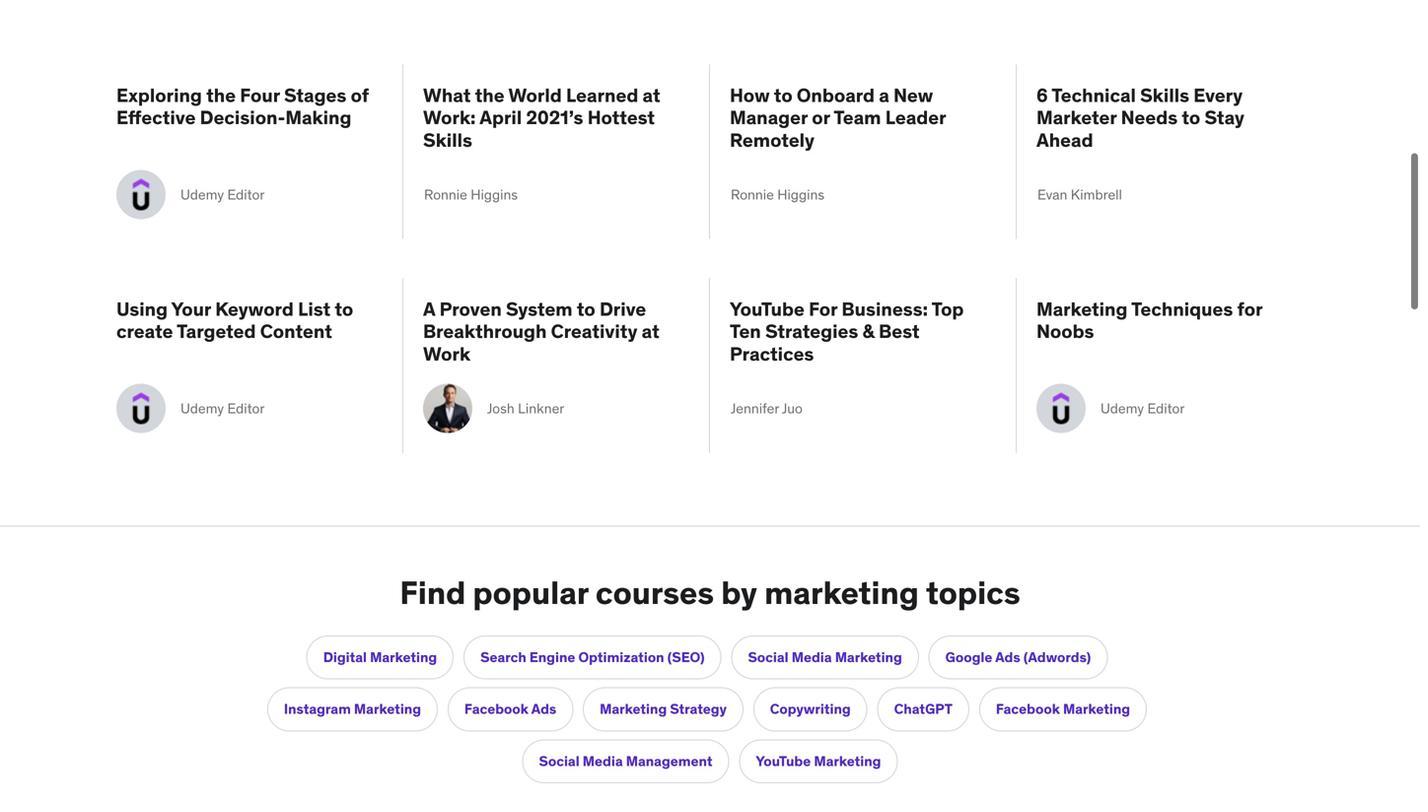 Task type: vqa. For each thing, say whether or not it's contained in the screenshot.
Udemy Business
no



Task type: locate. For each thing, give the bounding box(es) containing it.
2 the from the left
[[475, 83, 505, 107]]

0 horizontal spatial the
[[206, 83, 236, 107]]

world
[[508, 83, 562, 107]]

exploring
[[116, 83, 202, 107]]

creativity
[[551, 320, 638, 343]]

social media marketing
[[748, 649, 902, 666]]

the inside what the world learned at work: april 2021's hottest skills
[[475, 83, 505, 107]]

youtube inside youtube for business: top ten strategies & best practices
[[730, 297, 805, 321]]

digital
[[323, 649, 367, 666]]

the for april
[[475, 83, 505, 107]]

to
[[774, 83, 793, 107], [1182, 106, 1200, 129], [335, 297, 353, 321], [577, 297, 595, 321]]

facebook
[[464, 701, 529, 719], [996, 701, 1060, 719]]

editor down using your keyword list to create targeted content link at the top of page
[[227, 400, 265, 418]]

0 horizontal spatial higgins
[[471, 186, 518, 204]]

facebook down google ads (adwords) link
[[996, 701, 1060, 719]]

social inside social media management link
[[539, 753, 580, 771]]

the for decision-
[[206, 83, 236, 107]]

ronnie higgins down work:
[[424, 186, 518, 204]]

1 vertical spatial ads
[[531, 701, 556, 719]]

udemy for targeted
[[180, 400, 224, 418]]

youtube for youtube marketing
[[756, 753, 811, 771]]

skills left every
[[1140, 83, 1189, 107]]

skills inside what the world learned at work: april 2021's hottest skills
[[423, 128, 472, 152]]

1 facebook from the left
[[464, 701, 529, 719]]

udemy for decision-
[[180, 186, 224, 204]]

remotely
[[730, 128, 815, 152]]

editor for targeted
[[227, 400, 265, 418]]

social media management link
[[522, 740, 729, 784]]

youtube up practices
[[730, 297, 805, 321]]

your
[[171, 297, 211, 321]]

1 horizontal spatial skills
[[1140, 83, 1189, 107]]

0 vertical spatial media
[[792, 649, 832, 666]]

google
[[945, 649, 993, 666]]

work:
[[423, 106, 476, 129]]

google ads (adwords) link
[[929, 636, 1108, 680]]

facebook ads link
[[448, 688, 573, 732]]

the left four
[[206, 83, 236, 107]]

to inside using your keyword list to create targeted content
[[335, 297, 353, 321]]

1 vertical spatial social
[[539, 753, 580, 771]]

making
[[285, 106, 351, 129]]

the
[[206, 83, 236, 107], [475, 83, 505, 107]]

social up copywriting
[[748, 649, 789, 666]]

higgins for remotely
[[777, 186, 825, 204]]

using
[[116, 297, 168, 321]]

learned
[[566, 83, 638, 107]]

media for marketing
[[792, 649, 832, 666]]

udemy down 'decision-'
[[180, 186, 224, 204]]

skills
[[1140, 83, 1189, 107], [423, 128, 472, 152]]

0 horizontal spatial ronnie
[[424, 186, 467, 204]]

media left management
[[583, 753, 623, 771]]

to left the drive
[[577, 297, 595, 321]]

1 horizontal spatial ronnie
[[731, 186, 774, 204]]

ads down engine
[[531, 701, 556, 719]]

facebook down search
[[464, 701, 529, 719]]

1 vertical spatial at
[[642, 320, 660, 343]]

1 vertical spatial media
[[583, 753, 623, 771]]

skills down what on the left
[[423, 128, 472, 152]]

2 ronnie from the left
[[731, 186, 774, 204]]

0 horizontal spatial skills
[[423, 128, 472, 152]]

to inside a proven system to drive breakthrough creativity at work
[[577, 297, 595, 321]]

higgins down april on the left top
[[471, 186, 518, 204]]

1 horizontal spatial facebook
[[996, 701, 1060, 719]]

0 vertical spatial youtube
[[730, 297, 805, 321]]

search
[[480, 649, 526, 666]]

decision-
[[200, 106, 285, 129]]

facebook marketing link
[[979, 688, 1147, 732]]

1 horizontal spatial social
[[748, 649, 789, 666]]

1 ronnie higgins from the left
[[424, 186, 518, 204]]

1 horizontal spatial ronnie higgins
[[731, 186, 825, 204]]

youtube for business: top ten strategies & best practices
[[730, 297, 964, 366]]

1 horizontal spatial higgins
[[777, 186, 825, 204]]

1 vertical spatial skills
[[423, 128, 472, 152]]

udemy editor down the targeted
[[180, 400, 265, 418]]

content
[[260, 320, 332, 343]]

google ads (adwords)
[[945, 649, 1091, 666]]

social inside social media marketing link
[[748, 649, 789, 666]]

best
[[879, 320, 920, 343]]

effective
[[116, 106, 196, 129]]

for
[[809, 297, 837, 321]]

media
[[792, 649, 832, 666], [583, 753, 623, 771]]

youtube down copywriting link
[[756, 753, 811, 771]]

ronnie higgins for remotely
[[731, 186, 825, 204]]

chatgpt link
[[877, 688, 969, 732]]

business:
[[842, 297, 928, 321]]

higgins down 'remotely'
[[777, 186, 825, 204]]

2 ronnie higgins from the left
[[731, 186, 825, 204]]

the inside 'exploring the four stages of effective decision-making'
[[206, 83, 236, 107]]

media for management
[[583, 753, 623, 771]]

udemy editor down 'decision-'
[[180, 186, 265, 204]]

youtube for youtube for business: top ten strategies & best practices
[[730, 297, 805, 321]]

ronnie higgins
[[424, 186, 518, 204], [731, 186, 825, 204]]

0 vertical spatial skills
[[1140, 83, 1189, 107]]

at right creativity
[[642, 320, 660, 343]]

to right how
[[774, 83, 793, 107]]

at
[[643, 83, 660, 107], [642, 320, 660, 343]]

udemy editor
[[180, 186, 265, 204], [180, 400, 265, 418], [1101, 400, 1185, 418]]

higgins
[[471, 186, 518, 204], [777, 186, 825, 204]]

what the world learned at work: april 2021's hottest skills
[[423, 83, 660, 152]]

social for social media marketing
[[748, 649, 789, 666]]

social
[[748, 649, 789, 666], [539, 753, 580, 771]]

1 horizontal spatial the
[[475, 83, 505, 107]]

0 vertical spatial ads
[[995, 649, 1020, 666]]

1 ronnie from the left
[[424, 186, 467, 204]]

media up copywriting
[[792, 649, 832, 666]]

editor down 'decision-'
[[227, 186, 265, 204]]

ronnie higgins down 'remotely'
[[731, 186, 825, 204]]

to right list
[[335, 297, 353, 321]]

ronnie down 'remotely'
[[731, 186, 774, 204]]

the right what on the left
[[475, 83, 505, 107]]

1 horizontal spatial ads
[[995, 649, 1020, 666]]

0 horizontal spatial media
[[583, 753, 623, 771]]

1 the from the left
[[206, 83, 236, 107]]

2 higgins from the left
[[777, 186, 825, 204]]

facebook marketing
[[996, 701, 1130, 719]]

new
[[894, 83, 933, 107]]

0 horizontal spatial ronnie higgins
[[424, 186, 518, 204]]

april
[[480, 106, 522, 129]]

1 vertical spatial youtube
[[756, 753, 811, 771]]

juo
[[782, 400, 803, 418]]

noobs
[[1036, 320, 1094, 343]]

1 higgins from the left
[[471, 186, 518, 204]]

0 horizontal spatial facebook
[[464, 701, 529, 719]]

what
[[423, 83, 471, 107]]

at right the learned
[[643, 83, 660, 107]]

0 vertical spatial at
[[643, 83, 660, 107]]

needs
[[1121, 106, 1178, 129]]

how to onboard a new manager or team leader remotely link
[[730, 83, 996, 152]]

search engine optimization (seo)
[[480, 649, 705, 666]]

0 horizontal spatial social
[[539, 753, 580, 771]]

0 horizontal spatial ads
[[531, 701, 556, 719]]

marketing strategy link
[[583, 688, 744, 732]]

chatgpt
[[894, 701, 953, 719]]

management
[[626, 753, 713, 771]]

youtube
[[730, 297, 805, 321], [756, 753, 811, 771]]

2 facebook from the left
[[996, 701, 1060, 719]]

1 horizontal spatial media
[[792, 649, 832, 666]]

social for social media management
[[539, 753, 580, 771]]

0 vertical spatial social
[[748, 649, 789, 666]]

ads
[[995, 649, 1020, 666], [531, 701, 556, 719]]

to left stay
[[1182, 106, 1200, 129]]

using your keyword list to create targeted content link
[[116, 297, 383, 365]]

evan
[[1037, 186, 1067, 204]]

marketing techniques for noobs
[[1036, 297, 1262, 343]]

digital marketing link
[[306, 636, 454, 680]]

social media management
[[539, 753, 713, 771]]

udemy down the targeted
[[180, 400, 224, 418]]

ronnie down work:
[[424, 186, 467, 204]]

a
[[879, 83, 889, 107]]

ronnie for how to onboard a new manager or team leader remotely
[[731, 186, 774, 204]]

team
[[834, 106, 881, 129]]

social down facebook ads link
[[539, 753, 580, 771]]

marketing
[[1036, 297, 1128, 321], [370, 649, 437, 666], [835, 649, 902, 666], [354, 701, 421, 719], [600, 701, 667, 719], [1063, 701, 1130, 719], [814, 753, 881, 771]]

ads right the google
[[995, 649, 1020, 666]]



Task type: describe. For each thing, give the bounding box(es) containing it.
josh
[[487, 400, 515, 418]]

copywriting
[[770, 701, 851, 719]]

digital marketing
[[323, 649, 437, 666]]

system
[[506, 297, 573, 321]]

facebook ads
[[464, 701, 556, 719]]

every
[[1194, 83, 1243, 107]]

kimbrell
[[1071, 186, 1122, 204]]

ads for facebook
[[531, 701, 556, 719]]

strategy
[[670, 701, 727, 719]]

hottest
[[587, 106, 655, 129]]

marketing
[[764, 573, 919, 613]]

practices
[[730, 342, 814, 366]]

udemy down marketing techniques for noobs link
[[1101, 400, 1144, 418]]

josh linkner
[[487, 400, 564, 418]]

&
[[862, 320, 875, 343]]

udemy editor down marketing techniques for noobs link
[[1101, 400, 1185, 418]]

work
[[423, 342, 470, 366]]

youtube marketing link
[[739, 740, 898, 784]]

leader
[[885, 106, 946, 129]]

youtube for business: top ten strategies & best practices link
[[730, 297, 996, 366]]

or
[[812, 106, 830, 129]]

6 technical skills every marketer needs to stay ahead link
[[1036, 83, 1304, 152]]

udemy editor for decision-
[[180, 186, 265, 204]]

techniques
[[1131, 297, 1233, 321]]

targeted
[[177, 320, 256, 343]]

marketing inside 'marketing techniques for noobs'
[[1036, 297, 1128, 321]]

list
[[298, 297, 330, 321]]

at inside what the world learned at work: april 2021's hottest skills
[[643, 83, 660, 107]]

search engine optimization (seo) link
[[464, 636, 721, 680]]

four
[[240, 83, 280, 107]]

find popular courses by marketing topics
[[400, 573, 1020, 613]]

a
[[423, 297, 435, 321]]

find
[[400, 573, 466, 613]]

editor for decision-
[[227, 186, 265, 204]]

how
[[730, 83, 770, 107]]

copywriting link
[[753, 688, 868, 732]]

marketer
[[1036, 106, 1117, 129]]

a proven system to drive breakthrough creativity at work link
[[423, 297, 689, 366]]

drive
[[600, 297, 646, 321]]

ads for google
[[995, 649, 1020, 666]]

topics
[[926, 573, 1020, 613]]

ronnie higgins for skills
[[424, 186, 518, 204]]

create
[[116, 320, 173, 343]]

breakthrough
[[423, 320, 547, 343]]

skills inside 6 technical skills every marketer needs to stay ahead
[[1140, 83, 1189, 107]]

instagram marketing link
[[267, 688, 438, 732]]

social media marketing link
[[731, 636, 919, 680]]

by
[[721, 573, 757, 613]]

marketing strategy
[[600, 701, 727, 719]]

courses
[[596, 573, 714, 613]]

marketing techniques for noobs link
[[1036, 297, 1304, 365]]

facebook for facebook marketing
[[996, 701, 1060, 719]]

strategies
[[765, 320, 858, 343]]

(seo)
[[667, 649, 705, 666]]

higgins for skills
[[471, 186, 518, 204]]

youtube marketing
[[756, 753, 881, 771]]

manager
[[730, 106, 808, 129]]

at inside a proven system to drive breakthrough creativity at work
[[642, 320, 660, 343]]

(adwords)
[[1023, 649, 1091, 666]]

to inside how to onboard a new manager or team leader remotely
[[774, 83, 793, 107]]

popular
[[473, 573, 589, 613]]

for
[[1237, 297, 1262, 321]]

2021's
[[526, 106, 583, 129]]

jennifer
[[731, 400, 779, 418]]

engine
[[529, 649, 575, 666]]

instagram
[[284, 701, 351, 719]]

proven
[[439, 297, 502, 321]]

6
[[1036, 83, 1048, 107]]

editor down marketing techniques for noobs link
[[1147, 400, 1185, 418]]

a proven system to drive breakthrough creativity at work
[[423, 297, 660, 366]]

onboard
[[797, 83, 875, 107]]

how to onboard a new manager or team leader remotely
[[730, 83, 946, 152]]

stages
[[284, 83, 347, 107]]

udemy editor for targeted
[[180, 400, 265, 418]]

linkner
[[518, 400, 564, 418]]

6 technical skills every marketer needs to stay ahead
[[1036, 83, 1245, 152]]

using your keyword list to create targeted content
[[116, 297, 353, 343]]

ronnie for what the world learned at work: april 2021's hottest skills
[[424, 186, 467, 204]]

optimization
[[578, 649, 664, 666]]

ten
[[730, 320, 761, 343]]

instagram marketing
[[284, 701, 421, 719]]

exploring the four stages of effective decision-making link
[[116, 83, 383, 151]]

to inside 6 technical skills every marketer needs to stay ahead
[[1182, 106, 1200, 129]]

facebook for facebook ads
[[464, 701, 529, 719]]

exploring the four stages of effective decision-making
[[116, 83, 369, 129]]

what the world learned at work: april 2021's hottest skills link
[[423, 83, 689, 152]]



